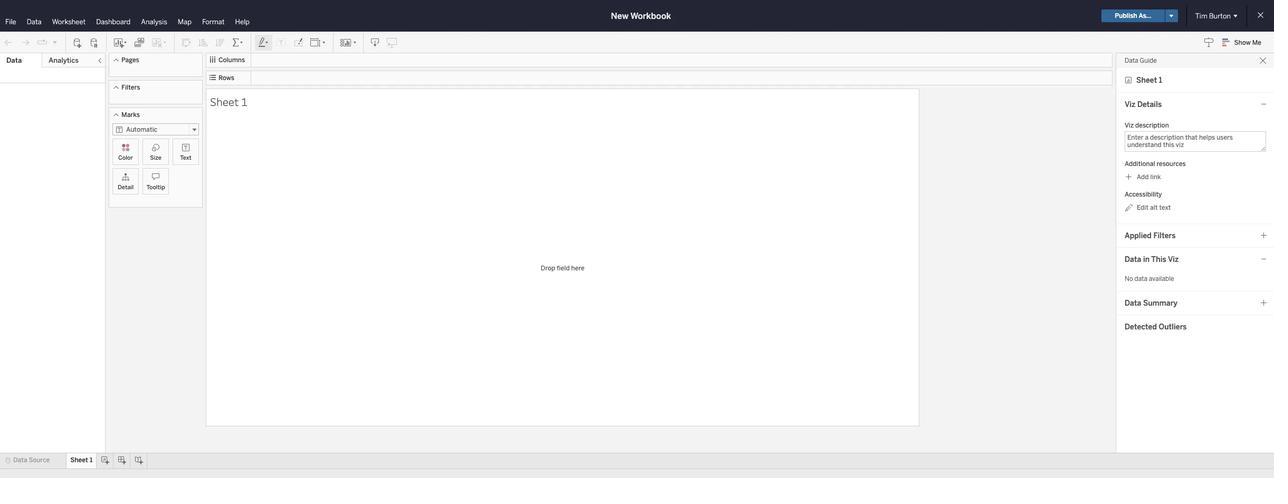 Task type: vqa. For each thing, say whether or not it's contained in the screenshot.
the right Workbooks
no



Task type: describe. For each thing, give the bounding box(es) containing it.
color
[[118, 155, 133, 161]]

description
[[1135, 122, 1169, 129]]

replay animation image
[[37, 37, 47, 48]]

marks
[[121, 111, 140, 119]]

download image
[[370, 37, 381, 48]]

totals image
[[232, 37, 244, 48]]

pages
[[121, 56, 139, 64]]

new data source image
[[72, 37, 83, 48]]

data source
[[13, 457, 50, 464]]

to use edit in desktop, save the workbook outside of personal space image
[[387, 37, 397, 48]]

accessibility
[[1125, 191, 1162, 198]]

map
[[178, 18, 192, 26]]

filters
[[121, 84, 140, 91]]

resources
[[1157, 160, 1186, 168]]

1 horizontal spatial sheet 1
[[210, 94, 248, 109]]

new workbook
[[611, 11, 671, 21]]

source
[[29, 457, 50, 464]]

data up replay animation icon
[[27, 18, 42, 26]]

1 vertical spatial 1
[[241, 94, 248, 109]]

data guide
[[1125, 57, 1157, 64]]

as...
[[1139, 12, 1151, 20]]

columns
[[218, 56, 245, 64]]

show labels image
[[276, 37, 287, 48]]

replay animation image
[[52, 39, 58, 45]]

Viz description text field
[[1125, 131, 1266, 152]]

worksheet
[[52, 18, 86, 26]]

help
[[235, 18, 250, 26]]

show/hide cards image
[[340, 37, 357, 48]]

dashboard
[[96, 18, 131, 26]]

duplicate image
[[134, 37, 145, 48]]

clear sheet image
[[151, 37, 168, 48]]

0 vertical spatial sheet
[[1136, 76, 1157, 85]]

sort ascending image
[[198, 37, 208, 48]]

no
[[1125, 275, 1133, 283]]

redo image
[[20, 37, 31, 48]]

publish as... button
[[1102, 9, 1165, 22]]

show
[[1234, 39, 1251, 46]]

tim
[[1195, 12, 1207, 20]]

new
[[611, 11, 629, 21]]

sort descending image
[[215, 37, 225, 48]]

detail
[[118, 184, 134, 191]]

data guide image
[[1204, 37, 1214, 47]]

0 vertical spatial 1
[[1159, 76, 1162, 85]]

data left guide
[[1125, 57, 1138, 64]]

data down undo icon
[[6, 56, 22, 64]]

no data available
[[1125, 275, 1174, 283]]

size
[[150, 155, 161, 161]]



Task type: locate. For each thing, give the bounding box(es) containing it.
show me
[[1234, 39, 1261, 46]]

file
[[5, 18, 16, 26]]

viz
[[1125, 122, 1134, 129]]

tim burton
[[1195, 12, 1231, 20]]

show me button
[[1217, 34, 1271, 51]]

undo image
[[3, 37, 14, 48]]

data
[[1134, 275, 1147, 283]]

1 down columns
[[241, 94, 248, 109]]

format
[[202, 18, 225, 26]]

sheet 1
[[1136, 76, 1162, 85], [210, 94, 248, 109], [70, 457, 93, 464]]

1 up description
[[1159, 76, 1162, 85]]

guide
[[1140, 57, 1157, 64]]

2 horizontal spatial sheet 1
[[1136, 76, 1162, 85]]

workbook
[[630, 11, 671, 21]]

burton
[[1209, 12, 1231, 20]]

data left source
[[13, 457, 27, 464]]

rows
[[218, 74, 234, 82]]

format workbook image
[[293, 37, 303, 48]]

fit image
[[310, 37, 327, 48]]

publish as...
[[1115, 12, 1151, 20]]

additional
[[1125, 160, 1155, 168]]

sheet 1 down the rows at the left top of page
[[210, 94, 248, 109]]

here
[[571, 265, 584, 272]]

0 horizontal spatial sheet 1
[[70, 457, 93, 464]]

drop field here
[[541, 265, 584, 272]]

2 vertical spatial sheet
[[70, 457, 88, 464]]

1 horizontal spatial 1
[[241, 94, 248, 109]]

available
[[1149, 275, 1174, 283]]

sheet right source
[[70, 457, 88, 464]]

publish
[[1115, 12, 1137, 20]]

new worksheet image
[[113, 37, 128, 48]]

1
[[1159, 76, 1162, 85], [241, 94, 248, 109], [90, 457, 93, 464]]

2 horizontal spatial sheet
[[1136, 76, 1157, 85]]

1 vertical spatial sheet
[[210, 94, 239, 109]]

tooltip
[[146, 184, 165, 191]]

highlight image
[[258, 37, 270, 48]]

sheet
[[1136, 76, 1157, 85], [210, 94, 239, 109], [70, 457, 88, 464]]

2 vertical spatial sheet 1
[[70, 457, 93, 464]]

field
[[557, 265, 570, 272]]

drop
[[541, 265, 555, 272]]

collapse image
[[97, 58, 103, 64]]

swap rows and columns image
[[181, 37, 192, 48]]

2 vertical spatial 1
[[90, 457, 93, 464]]

0 horizontal spatial 1
[[90, 457, 93, 464]]

text
[[180, 155, 191, 161]]

me
[[1252, 39, 1261, 46]]

0 horizontal spatial sheet
[[70, 457, 88, 464]]

1 horizontal spatial sheet
[[210, 94, 239, 109]]

sheet down the rows at the left top of page
[[210, 94, 239, 109]]

analysis
[[141, 18, 167, 26]]

sheet 1 right source
[[70, 457, 93, 464]]

analytics
[[49, 56, 79, 64]]

sheet 1 down guide
[[1136, 76, 1162, 85]]

0 vertical spatial sheet 1
[[1136, 76, 1162, 85]]

2 horizontal spatial 1
[[1159, 76, 1162, 85]]

data
[[27, 18, 42, 26], [6, 56, 22, 64], [1125, 57, 1138, 64], [13, 457, 27, 464]]

sheet down guide
[[1136, 76, 1157, 85]]

1 right source
[[90, 457, 93, 464]]

additional resources
[[1125, 160, 1186, 168]]

pause auto updates image
[[89, 37, 100, 48]]

1 vertical spatial sheet 1
[[210, 94, 248, 109]]

viz description
[[1125, 122, 1169, 129]]



